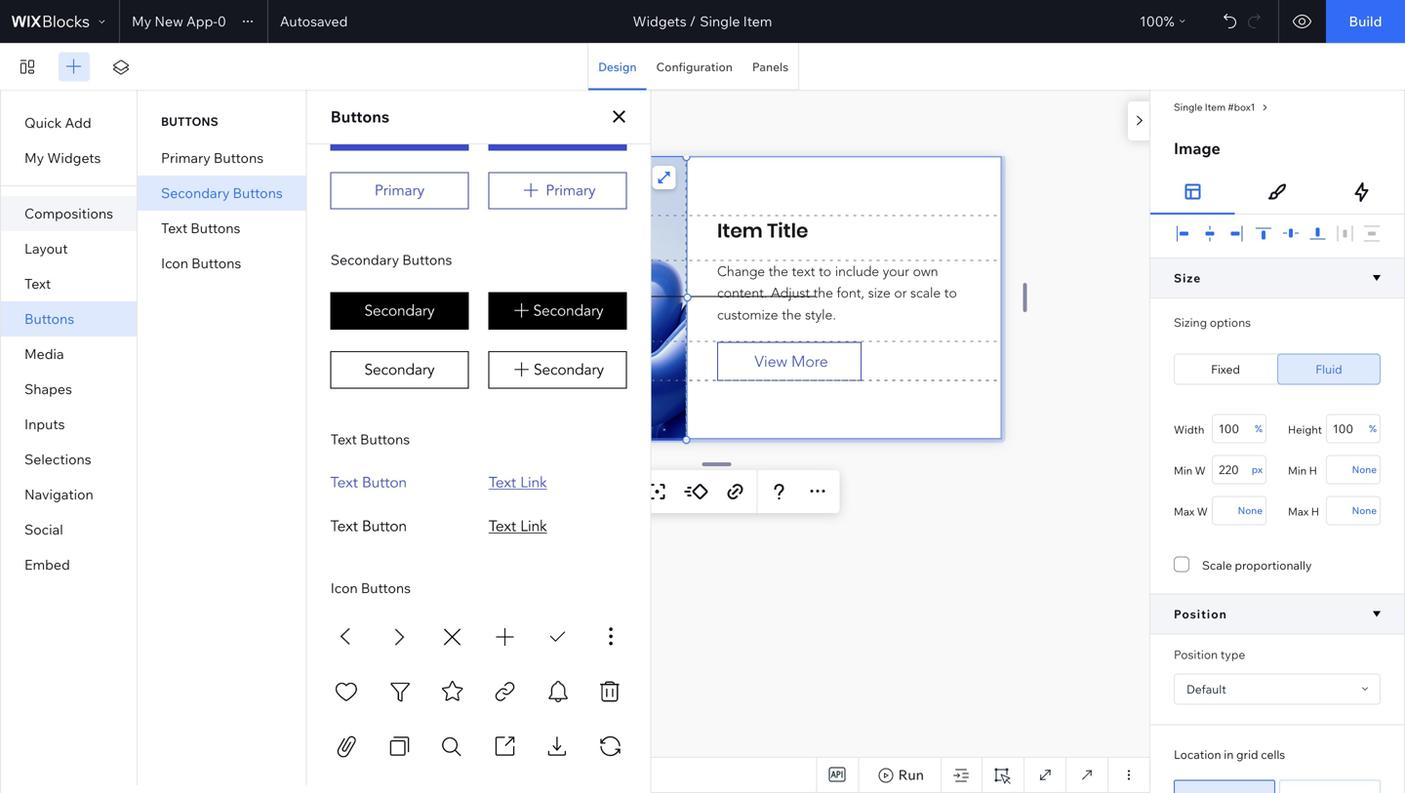 Task type: locate. For each thing, give the bounding box(es) containing it.
item left #box1
[[1205, 101, 1226, 113]]

shapes
[[24, 381, 72, 398]]

image down change
[[448, 522, 476, 535]]

1 horizontal spatial icon buttons
[[331, 580, 411, 597]]

1 vertical spatial single
[[1174, 101, 1203, 113]]

2 max from the left
[[1288, 505, 1309, 519]]

0 horizontal spatial icon
[[161, 255, 188, 272]]

w up the 'max w'
[[1195, 464, 1206, 478]]

icon
[[161, 255, 188, 272], [331, 580, 358, 597]]

panels
[[752, 60, 789, 74]]

new
[[155, 13, 183, 30]]

my widgets
[[24, 149, 101, 166]]

0 vertical spatial w
[[1195, 464, 1206, 478]]

single left #box1
[[1174, 101, 1203, 113]]

2 position from the top
[[1174, 648, 1218, 662]]

size
[[1174, 271, 1202, 285]]

widgets left /
[[633, 13, 687, 30]]

1 horizontal spatial my
[[132, 13, 151, 30]]

0 vertical spatial h
[[1309, 464, 1318, 478]]

2 horizontal spatial image
[[1174, 139, 1221, 158]]

1 vertical spatial image
[[501, 483, 541, 500]]

max
[[1174, 505, 1195, 519], [1288, 505, 1309, 519]]

1 horizontal spatial single
[[1174, 101, 1203, 113]]

2 min from the left
[[1288, 464, 1307, 478]]

#box1
[[1228, 101, 1256, 113]]

app-
[[186, 13, 218, 30]]

position up position type
[[1174, 607, 1228, 622]]

position up default
[[1174, 648, 1218, 662]]

1 vertical spatial w
[[1197, 505, 1208, 519]]

social
[[24, 521, 63, 538]]

min right px
[[1288, 464, 1307, 478]]

image down single item #box1
[[1174, 139, 1221, 158]]

min
[[1174, 464, 1193, 478], [1288, 464, 1307, 478]]

w for max w
[[1197, 505, 1208, 519]]

% for width
[[1255, 423, 1263, 435]]

configuration
[[656, 60, 733, 74]]

none down px
[[1238, 505, 1263, 517]]

w down "min w"
[[1197, 505, 1208, 519]]

fluid
[[1316, 362, 1343, 377]]

None text field
[[1326, 414, 1381, 444], [1326, 455, 1381, 485], [1212, 496, 1267, 526], [1326, 414, 1381, 444], [1326, 455, 1381, 485], [1212, 496, 1267, 526]]

none right min h
[[1352, 464, 1377, 476]]

autosaved
[[280, 13, 348, 30]]

image #imagex1
[[448, 522, 524, 535]]

0 horizontal spatial image
[[448, 522, 476, 535]]

1 vertical spatial item
[[1205, 101, 1226, 113]]

image for image
[[1174, 139, 1221, 158]]

0 horizontal spatial secondary buttons
[[161, 184, 283, 202]]

/
[[690, 13, 696, 30]]

build button
[[1326, 0, 1405, 43]]

0 vertical spatial item
[[743, 13, 772, 30]]

0 vertical spatial image
[[1174, 139, 1221, 158]]

widgets / single item
[[633, 13, 772, 30]]

% up px
[[1255, 423, 1263, 435]]

h
[[1309, 464, 1318, 478], [1311, 505, 1320, 519]]

position
[[1174, 607, 1228, 622], [1174, 648, 1218, 662]]

height
[[1288, 423, 1322, 437]]

in
[[1224, 748, 1234, 762]]

none
[[1352, 464, 1377, 476], [1238, 505, 1263, 517], [1352, 505, 1377, 517]]

1 horizontal spatial widgets
[[633, 13, 687, 30]]

my inside button
[[132, 13, 151, 30]]

0 horizontal spatial max
[[1174, 505, 1195, 519]]

1 horizontal spatial secondary buttons
[[331, 251, 452, 269]]

selections
[[24, 451, 91, 468]]

#imagex1
[[479, 522, 524, 535]]

2 horizontal spatial text
[[331, 431, 357, 448]]

% up single item #box1
[[1164, 13, 1175, 30]]

add
[[65, 114, 91, 131]]

1 horizontal spatial max
[[1288, 505, 1309, 519]]

1 min from the left
[[1174, 464, 1193, 478]]

item
[[743, 13, 772, 30], [1205, 101, 1226, 113]]

0 vertical spatial icon buttons
[[161, 255, 241, 272]]

grid
[[1237, 748, 1259, 762]]

primary buttons
[[161, 149, 264, 166]]

% right "height"
[[1369, 423, 1377, 435]]

none for min h
[[1352, 464, 1377, 476]]

w
[[1195, 464, 1206, 478], [1197, 505, 1208, 519]]

scale
[[1202, 558, 1232, 573]]

1 vertical spatial h
[[1311, 505, 1320, 519]]

0 vertical spatial my
[[132, 13, 151, 30]]

0 vertical spatial secondary buttons
[[161, 184, 283, 202]]

my new app-0
[[132, 13, 226, 30]]

None text field
[[1212, 414, 1267, 444], [1212, 455, 1267, 485], [1326, 496, 1381, 526], [1212, 414, 1267, 444], [1212, 455, 1267, 485], [1326, 496, 1381, 526]]

secondary
[[161, 184, 230, 202], [331, 251, 399, 269]]

1 horizontal spatial text
[[161, 220, 188, 237]]

secondary buttons
[[161, 184, 283, 202], [331, 251, 452, 269]]

none right 'max h' on the right bottom
[[1352, 505, 1377, 517]]

buttons
[[331, 107, 390, 126], [161, 114, 218, 129], [214, 149, 264, 166], [233, 184, 283, 202], [191, 220, 241, 237], [402, 251, 452, 269], [191, 255, 241, 272], [24, 310, 74, 327], [360, 431, 410, 448], [361, 580, 411, 597]]

1 horizontal spatial %
[[1255, 423, 1263, 435]]

my for my widgets
[[24, 149, 44, 166]]

0 horizontal spatial widgets
[[47, 149, 101, 166]]

my down "quick"
[[24, 149, 44, 166]]

options
[[1210, 315, 1251, 330]]

text
[[161, 220, 188, 237], [24, 275, 51, 292], [331, 431, 357, 448]]

proportionally
[[1235, 558, 1312, 573]]

1 vertical spatial my
[[24, 149, 44, 166]]

widgets down add
[[47, 149, 101, 166]]

cells
[[1261, 748, 1286, 762]]

1 position from the top
[[1174, 607, 1228, 622]]

change
[[448, 483, 498, 500]]

max down min h
[[1288, 505, 1309, 519]]

1 vertical spatial secondary
[[331, 251, 399, 269]]

image for image #imagex1
[[448, 522, 476, 535]]

0 horizontal spatial single
[[700, 13, 740, 30]]

1 vertical spatial text
[[24, 275, 51, 292]]

min for min h
[[1288, 464, 1307, 478]]

0 horizontal spatial my
[[24, 149, 44, 166]]

0 vertical spatial text buttons
[[161, 220, 241, 237]]

0 horizontal spatial min
[[1174, 464, 1193, 478]]

my left new
[[132, 13, 151, 30]]

icon buttons
[[161, 255, 241, 272], [331, 580, 411, 597]]

px
[[1252, 464, 1263, 476]]

1 horizontal spatial icon
[[331, 580, 358, 597]]

2 vertical spatial image
[[448, 522, 476, 535]]

0 vertical spatial text
[[161, 220, 188, 237]]

1 horizontal spatial min
[[1288, 464, 1307, 478]]

run button
[[858, 758, 941, 793]]

100 %
[[1140, 13, 1175, 30]]

1 horizontal spatial secondary
[[331, 251, 399, 269]]

0 horizontal spatial item
[[743, 13, 772, 30]]

change image
[[448, 483, 541, 500]]

image
[[1174, 139, 1221, 158], [501, 483, 541, 500], [448, 522, 476, 535]]

single right /
[[700, 13, 740, 30]]

2 horizontal spatial %
[[1369, 423, 1377, 435]]

0 horizontal spatial secondary
[[161, 184, 230, 202]]

max down "min w"
[[1174, 505, 1195, 519]]

h down min h
[[1311, 505, 1320, 519]]

h for max h
[[1311, 505, 1320, 519]]

sizing
[[1174, 315, 1207, 330]]

1 vertical spatial icon buttons
[[331, 580, 411, 597]]

quick
[[24, 114, 62, 131]]

100
[[1140, 13, 1164, 30]]

single item #box1
[[1174, 101, 1256, 113]]

min down the width
[[1174, 464, 1193, 478]]

0 vertical spatial single
[[700, 13, 740, 30]]

build
[[1349, 13, 1382, 30]]

widgets
[[633, 13, 687, 30], [47, 149, 101, 166]]

my
[[132, 13, 151, 30], [24, 149, 44, 166]]

1 max from the left
[[1174, 505, 1195, 519]]

item up the panels
[[743, 13, 772, 30]]

0 horizontal spatial icon buttons
[[161, 255, 241, 272]]

image up the #imagex1
[[501, 483, 541, 500]]

%
[[1164, 13, 1175, 30], [1255, 423, 1263, 435], [1369, 423, 1377, 435]]

my new app-0 button
[[132, 10, 259, 33]]

text buttons
[[161, 220, 241, 237], [331, 431, 410, 448]]

0 vertical spatial position
[[1174, 607, 1228, 622]]

h down "height"
[[1309, 464, 1318, 478]]

sizing options
[[1174, 315, 1251, 330]]

1 vertical spatial position
[[1174, 648, 1218, 662]]

1 horizontal spatial text buttons
[[331, 431, 410, 448]]

single
[[700, 13, 740, 30], [1174, 101, 1203, 113]]

type
[[1221, 648, 1246, 662]]



Task type: describe. For each thing, give the bounding box(es) containing it.
run
[[899, 767, 924, 784]]

max for max h
[[1288, 505, 1309, 519]]

position type
[[1174, 648, 1246, 662]]

h for min h
[[1309, 464, 1318, 478]]

min h
[[1288, 464, 1318, 478]]

min for min w
[[1174, 464, 1193, 478]]

location
[[1174, 748, 1222, 762]]

my for my new app-0
[[132, 13, 151, 30]]

fixed
[[1211, 362, 1240, 377]]

1 horizontal spatial item
[[1205, 101, 1226, 113]]

inputs
[[24, 416, 65, 433]]

1 vertical spatial widgets
[[47, 149, 101, 166]]

w for min w
[[1195, 464, 1206, 478]]

0
[[218, 13, 226, 30]]

1 vertical spatial icon
[[331, 580, 358, 597]]

design
[[598, 60, 637, 74]]

0 horizontal spatial text
[[24, 275, 51, 292]]

layout
[[24, 240, 68, 257]]

default
[[1187, 682, 1227, 697]]

0 vertical spatial icon
[[161, 255, 188, 272]]

position for position
[[1174, 607, 1228, 622]]

compositions
[[24, 205, 113, 222]]

position for position type
[[1174, 648, 1218, 662]]

0 vertical spatial widgets
[[633, 13, 687, 30]]

0 horizontal spatial text buttons
[[161, 220, 241, 237]]

none for max h
[[1352, 505, 1377, 517]]

max h
[[1288, 505, 1320, 519]]

1 horizontal spatial image
[[501, 483, 541, 500]]

min w
[[1174, 464, 1206, 478]]

location in grid cells
[[1174, 748, 1286, 762]]

none for max w
[[1238, 505, 1263, 517]]

primary
[[161, 149, 211, 166]]

quick add
[[24, 114, 91, 131]]

1 vertical spatial secondary buttons
[[331, 251, 452, 269]]

% for height
[[1369, 423, 1377, 435]]

0 vertical spatial secondary
[[161, 184, 230, 202]]

media
[[24, 346, 64, 363]]

1 vertical spatial text buttons
[[331, 431, 410, 448]]

0 horizontal spatial %
[[1164, 13, 1175, 30]]

width
[[1174, 423, 1205, 437]]

scale proportionally
[[1202, 558, 1312, 573]]

embed
[[24, 556, 70, 573]]

max w
[[1174, 505, 1208, 519]]

max for max w
[[1174, 505, 1195, 519]]

navigation
[[24, 486, 93, 503]]

2 vertical spatial text
[[331, 431, 357, 448]]



Task type: vqa. For each thing, say whether or not it's contained in the screenshot.
Fluid
yes



